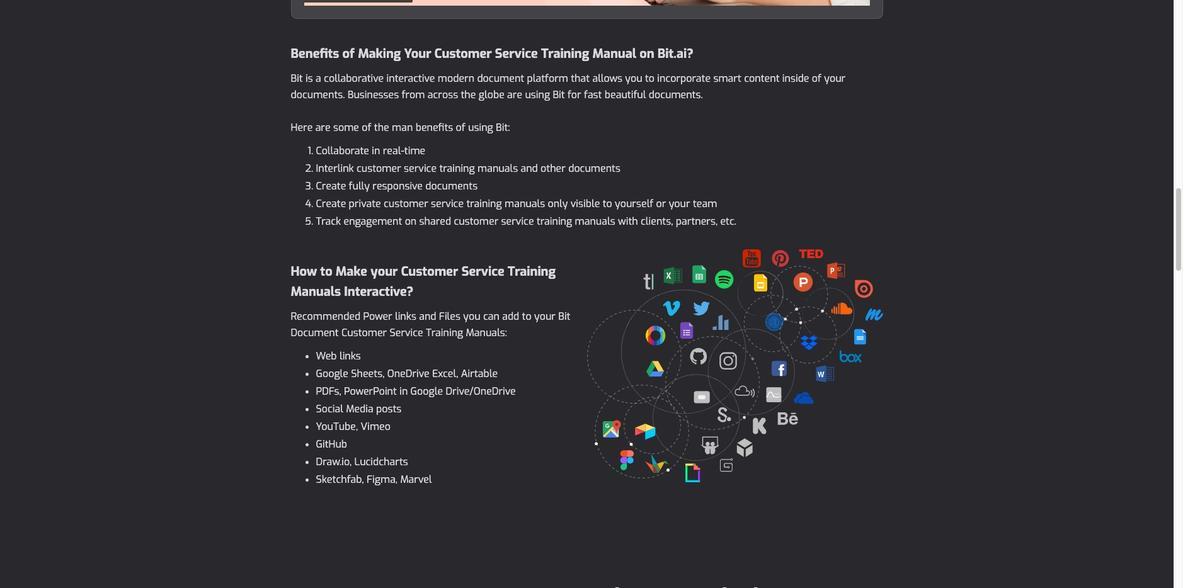 Task type: describe. For each thing, give the bounding box(es) containing it.
from
[[402, 88, 425, 101]]

0 vertical spatial on
[[640, 45, 655, 62]]

2 vertical spatial training
[[537, 215, 572, 228]]

github
[[316, 438, 347, 451]]

0 vertical spatial service
[[404, 162, 437, 175]]

excel,
[[432, 367, 458, 380]]

customer inside the recommended power links and files you can add to your bit document customer service training manuals:
[[342, 326, 387, 340]]

benefits
[[291, 45, 339, 62]]

inside
[[783, 72, 810, 85]]

sheets,
[[351, 367, 385, 380]]

files
[[439, 310, 461, 323]]

customer for your
[[435, 45, 492, 62]]

beautiful
[[605, 88, 646, 101]]

here are some of the man benefits of using bit:
[[291, 121, 510, 134]]

document
[[477, 72, 524, 85]]

2 vertical spatial customer
[[454, 215, 499, 228]]

service for your
[[462, 263, 505, 280]]

1 documents. from the left
[[291, 88, 345, 101]]

manual
[[593, 45, 637, 62]]

only
[[548, 197, 568, 210]]

globe
[[479, 88, 505, 101]]

list for interactive?
[[291, 348, 581, 489]]

airtable
[[461, 367, 498, 380]]

time
[[405, 144, 426, 157]]

on inside collaborate in real-time interlink customer service training manuals and other documents create fully responsive documents create private customer service training manuals only visible to yourself or your team track engagement on shared customer service training manuals with clients, partners, etc.
[[405, 215, 417, 228]]

how to make your customer service training manuals interactive?
[[291, 263, 556, 300]]

engagement
[[344, 215, 402, 228]]

1 vertical spatial using
[[468, 121, 493, 134]]

bit inside the recommended power links and files you can add to your bit document customer service training manuals:
[[559, 310, 571, 323]]

how
[[291, 263, 317, 280]]

is
[[306, 72, 313, 85]]

collaborate
[[316, 144, 369, 157]]

2 vertical spatial manuals
[[575, 215, 615, 228]]

to inside collaborate in real-time interlink customer service training manuals and other documents create fully responsive documents create private customer service training manuals only visible to yourself or your team track engagement on shared customer service training manuals with clients, partners, etc.
[[603, 197, 612, 210]]

your inside the recommended power links and files you can add to your bit document customer service training manuals:
[[534, 310, 556, 323]]

can
[[483, 310, 500, 323]]

interactive?
[[344, 283, 414, 300]]

1 vertical spatial bit
[[553, 88, 565, 101]]

platform
[[527, 72, 568, 85]]

private
[[349, 197, 381, 210]]

1 vertical spatial service
[[431, 197, 464, 210]]

1 vertical spatial training
[[467, 197, 502, 210]]

benefits of making your customer service training manual on bit.ai?
[[291, 45, 694, 62]]

make
[[336, 263, 367, 280]]

that
[[571, 72, 590, 85]]

service inside the recommended power links and files you can add to your bit document customer service training manuals:
[[390, 326, 423, 340]]

using inside bit is a collaborative interactive modern document platform that allows you to incorporate smart content inside of your documents. businesses from across the globe are using bit for fast beautiful documents.
[[525, 88, 550, 101]]

man
[[392, 121, 413, 134]]

your inside how to make your customer service training manuals interactive?
[[371, 263, 398, 280]]

recommended
[[291, 310, 361, 323]]

sketchfab,
[[316, 473, 364, 486]]

of right some
[[362, 121, 371, 134]]

onedrive
[[387, 367, 430, 380]]

allows
[[593, 72, 623, 85]]

you inside bit is a collaborative interactive modern document platform that allows you to incorporate smart content inside of your documents. businesses from across the globe are using bit for fast beautiful documents.
[[625, 72, 643, 85]]

1 vertical spatial manuals
[[505, 197, 545, 210]]

to inside how to make your customer service training manuals interactive?
[[320, 263, 333, 280]]

visible
[[571, 197, 600, 210]]

clients,
[[641, 215, 673, 228]]

and inside the recommended power links and files you can add to your bit document customer service training manuals:
[[419, 310, 436, 323]]

powerpoint
[[344, 385, 397, 398]]

0 vertical spatial google
[[316, 367, 348, 380]]

shared
[[419, 215, 451, 228]]

social
[[316, 403, 343, 416]]

partners,
[[676, 215, 718, 228]]

1 create from the top
[[316, 179, 346, 193]]

service for your
[[495, 45, 538, 62]]

of inside bit is a collaborative interactive modern document platform that allows you to incorporate smart content inside of your documents. businesses from across the globe are using bit for fast beautiful documents.
[[812, 72, 822, 85]]

in inside collaborate in real-time interlink customer service training manuals and other documents create fully responsive documents create private customer service training manuals only visible to yourself or your team track engagement on shared customer service training manuals with clients, partners, etc.
[[372, 144, 380, 157]]

document
[[291, 326, 339, 340]]

vimeo
[[361, 420, 391, 433]]

team
[[693, 197, 717, 210]]

customer for your
[[401, 263, 458, 280]]

businesses
[[348, 88, 399, 101]]

power
[[363, 310, 392, 323]]



Task type: locate. For each thing, give the bounding box(es) containing it.
your right inside on the top
[[824, 72, 846, 85]]

fast
[[584, 88, 602, 101]]

manuals left only
[[505, 197, 545, 210]]

of right inside on the top
[[812, 72, 822, 85]]

your
[[404, 45, 431, 62]]

0 horizontal spatial in
[[372, 144, 380, 157]]

1 vertical spatial are
[[316, 121, 331, 134]]

1 horizontal spatial and
[[521, 162, 538, 175]]

2 create from the top
[[316, 197, 346, 210]]

you inside the recommended power links and files you can add to your bit document customer service training manuals:
[[463, 310, 481, 323]]

interactive
[[387, 72, 435, 85]]

modern
[[438, 72, 475, 85]]

service up the can
[[462, 263, 505, 280]]

manuals
[[291, 283, 341, 300]]

interlink
[[316, 162, 354, 175]]

smart
[[714, 72, 742, 85]]

yourself
[[615, 197, 654, 210]]

training for benefits of making your customer service training manual on bit.ai?
[[541, 45, 589, 62]]

to inside the recommended power links and files you can add to your bit document customer service training manuals:
[[522, 310, 532, 323]]

of up collaborative on the left of page
[[343, 45, 355, 62]]

content
[[744, 72, 780, 85]]

pdfs,
[[316, 385, 341, 398]]

for
[[568, 88, 581, 101]]

0 vertical spatial are
[[507, 88, 523, 101]]

1 vertical spatial training
[[508, 263, 556, 280]]

the inside bit is a collaborative interactive modern document platform that allows you to incorporate smart content inside of your documents. businesses from across the globe are using bit for fast beautiful documents.
[[461, 88, 476, 101]]

2 vertical spatial customer
[[342, 326, 387, 340]]

training
[[541, 45, 589, 62], [508, 263, 556, 280], [426, 326, 463, 340]]

1 vertical spatial google
[[411, 385, 443, 398]]

list containing web links
[[291, 348, 581, 489]]

1 horizontal spatial links
[[395, 310, 417, 323]]

create
[[316, 179, 346, 193], [316, 197, 346, 210]]

create down interlink
[[316, 179, 346, 193]]

0 vertical spatial using
[[525, 88, 550, 101]]

customer down real- at the left of the page
[[357, 162, 401, 175]]

to
[[645, 72, 655, 85], [603, 197, 612, 210], [320, 263, 333, 280], [522, 310, 532, 323]]

training down files
[[426, 326, 463, 340]]

0 vertical spatial and
[[521, 162, 538, 175]]

list
[[291, 142, 883, 230], [291, 348, 581, 489]]

and left files
[[419, 310, 436, 323]]

web links google sheets, onedrive excel, airtable pdfs, powerpoint in google drive/onedrive social media posts youtube, vimeo github draw.io, lucidcharts sketchfab, figma, marvel
[[316, 350, 521, 486]]

documents up the shared at the left of the page
[[426, 179, 478, 193]]

drive/onedrive
[[446, 385, 516, 398]]

customer right the shared at the left of the page
[[454, 215, 499, 228]]

in left real- at the left of the page
[[372, 144, 380, 157]]

training up add
[[508, 263, 556, 280]]

marvel
[[400, 473, 432, 486]]

1 vertical spatial list
[[291, 348, 581, 489]]

0 vertical spatial links
[[395, 310, 417, 323]]

0 vertical spatial customer
[[357, 162, 401, 175]]

1 vertical spatial on
[[405, 215, 417, 228]]

0 vertical spatial bit
[[291, 72, 303, 85]]

1 vertical spatial links
[[340, 350, 361, 363]]

1 vertical spatial documents
[[426, 179, 478, 193]]

create up track
[[316, 197, 346, 210]]

here
[[291, 121, 313, 134]]

customer up files
[[401, 263, 458, 280]]

to right "how"
[[320, 263, 333, 280]]

1 vertical spatial create
[[316, 197, 346, 210]]

manuals down bit:
[[478, 162, 518, 175]]

bit left for
[[553, 88, 565, 101]]

figma,
[[367, 473, 398, 486]]

your inside bit is a collaborative interactive modern document platform that allows you to incorporate smart content inside of your documents. businesses from across the globe are using bit for fast beautiful documents.
[[824, 72, 846, 85]]

training
[[440, 162, 475, 175], [467, 197, 502, 210], [537, 215, 572, 228]]

on left the shared at the left of the page
[[405, 215, 417, 228]]

manuals
[[478, 162, 518, 175], [505, 197, 545, 210], [575, 215, 615, 228]]

0 vertical spatial customer
[[435, 45, 492, 62]]

track
[[316, 215, 341, 228]]

of right "benefits"
[[456, 121, 466, 134]]

documents
[[569, 162, 621, 175], [426, 179, 478, 193]]

1 horizontal spatial documents
[[569, 162, 621, 175]]

1 vertical spatial customer
[[384, 197, 428, 210]]

you
[[625, 72, 643, 85], [463, 310, 481, 323]]

1 vertical spatial in
[[400, 385, 408, 398]]

your inside collaborate in real-time interlink customer service training manuals and other documents create fully responsive documents create private customer service training manuals only visible to yourself or your team track engagement on shared customer service training manuals with clients, partners, etc.
[[669, 197, 690, 210]]

0 vertical spatial in
[[372, 144, 380, 157]]

0 vertical spatial manuals
[[478, 162, 518, 175]]

you left the can
[[463, 310, 481, 323]]

1 vertical spatial the
[[374, 121, 389, 134]]

with
[[618, 215, 638, 228]]

in inside the web links google sheets, onedrive excel, airtable pdfs, powerpoint in google drive/onedrive social media posts youtube, vimeo github draw.io, lucidcharts sketchfab, figma, marvel
[[400, 385, 408, 398]]

2 vertical spatial service
[[390, 326, 423, 340]]

training for how to make your customer service training manuals interactive?
[[508, 263, 556, 280]]

0 horizontal spatial links
[[340, 350, 361, 363]]

links inside the web links google sheets, onedrive excel, airtable pdfs, powerpoint in google drive/onedrive social media posts youtube, vimeo github draw.io, lucidcharts sketchfab, figma, marvel
[[340, 350, 361, 363]]

fully
[[349, 179, 370, 193]]

2 vertical spatial bit
[[559, 310, 571, 323]]

google
[[316, 367, 348, 380], [411, 385, 443, 398]]

add
[[502, 310, 519, 323]]

media
[[346, 403, 374, 416]]

list containing collaborate in real-time
[[291, 142, 883, 230]]

1 horizontal spatial the
[[461, 88, 476, 101]]

using
[[525, 88, 550, 101], [468, 121, 493, 134]]

are inside bit is a collaborative interactive modern document platform that allows you to incorporate smart content inside of your documents. businesses from across the globe are using bit for fast beautiful documents.
[[507, 88, 523, 101]]

0 horizontal spatial google
[[316, 367, 348, 380]]

google up pdfs,
[[316, 367, 348, 380]]

responsive
[[373, 179, 423, 193]]

lucidcharts
[[355, 455, 408, 469]]

of
[[343, 45, 355, 62], [812, 72, 822, 85], [362, 121, 371, 134], [456, 121, 466, 134]]

using down the 'platform'
[[525, 88, 550, 101]]

1 horizontal spatial you
[[625, 72, 643, 85]]

and inside collaborate in real-time interlink customer service training manuals and other documents create fully responsive documents create private customer service training manuals only visible to yourself or your team track engagement on shared customer service training manuals with clients, partners, etc.
[[521, 162, 538, 175]]

real-
[[383, 144, 405, 157]]

in down onedrive
[[400, 385, 408, 398]]

1 horizontal spatial on
[[640, 45, 655, 62]]

web
[[316, 350, 337, 363]]

are right here
[[316, 121, 331, 134]]

0 horizontal spatial on
[[405, 215, 417, 228]]

documents. down incorporate at the right top of page
[[649, 88, 703, 101]]

other
[[541, 162, 566, 175]]

your up interactive?
[[371, 263, 398, 280]]

links inside the recommended power links and files you can add to your bit document customer service training manuals:
[[395, 310, 417, 323]]

0 vertical spatial list
[[291, 142, 883, 230]]

0 horizontal spatial the
[[374, 121, 389, 134]]

1 horizontal spatial in
[[400, 385, 408, 398]]

1 horizontal spatial documents.
[[649, 88, 703, 101]]

your right add
[[534, 310, 556, 323]]

links
[[395, 310, 417, 323], [340, 350, 361, 363]]

the left man
[[374, 121, 389, 134]]

0 vertical spatial you
[[625, 72, 643, 85]]

1 vertical spatial customer
[[401, 263, 458, 280]]

to right add
[[522, 310, 532, 323]]

2 documents. from the left
[[649, 88, 703, 101]]

0 horizontal spatial using
[[468, 121, 493, 134]]

1 horizontal spatial google
[[411, 385, 443, 398]]

1 vertical spatial and
[[419, 310, 436, 323]]

bit is a collaborative interactive modern document platform that allows you to incorporate smart content inside of your documents. businesses from across the globe are using bit for fast beautiful documents.
[[291, 72, 846, 101]]

incorporate
[[657, 72, 711, 85]]

0 horizontal spatial are
[[316, 121, 331, 134]]

benefits
[[416, 121, 453, 134]]

training inside how to make your customer service training manuals interactive?
[[508, 263, 556, 280]]

to up beautiful
[[645, 72, 655, 85]]

customer up modern
[[435, 45, 492, 62]]

the
[[461, 88, 476, 101], [374, 121, 389, 134]]

0 vertical spatial training
[[440, 162, 475, 175]]

youtube,
[[316, 420, 358, 433]]

to inside bit is a collaborative interactive modern document platform that allows you to incorporate smart content inside of your documents. businesses from across the globe are using bit for fast beautiful documents.
[[645, 72, 655, 85]]

your right or
[[669, 197, 690, 210]]

0 vertical spatial service
[[495, 45, 538, 62]]

manuals down visible at top
[[575, 215, 615, 228]]

recommended power links and files you can add to your bit document customer service training manuals:
[[291, 310, 571, 340]]

rich media embed image
[[587, 249, 883, 483]]

across
[[428, 88, 458, 101]]

or
[[656, 197, 666, 210]]

training up 'that'
[[541, 45, 589, 62]]

posts
[[376, 403, 402, 416]]

0 horizontal spatial documents.
[[291, 88, 345, 101]]

2 vertical spatial service
[[501, 215, 534, 228]]

0 horizontal spatial documents
[[426, 179, 478, 193]]

collaborative
[[324, 72, 384, 85]]

and
[[521, 162, 538, 175], [419, 310, 436, 323]]

draw.io,
[[316, 455, 352, 469]]

2 vertical spatial training
[[426, 326, 463, 340]]

0 horizontal spatial and
[[419, 310, 436, 323]]

bit:
[[496, 121, 510, 134]]

are down document
[[507, 88, 523, 101]]

2 list from the top
[[291, 348, 581, 489]]

service down power
[[390, 326, 423, 340]]

bit right add
[[559, 310, 571, 323]]

links right web
[[340, 350, 361, 363]]

manuals:
[[466, 326, 507, 340]]

the down modern
[[461, 88, 476, 101]]

1 vertical spatial you
[[463, 310, 481, 323]]

documents. down a
[[291, 88, 345, 101]]

1 list from the top
[[291, 142, 883, 230]]

service
[[404, 162, 437, 175], [431, 197, 464, 210], [501, 215, 534, 228]]

training inside the recommended power links and files you can add to your bit document customer service training manuals:
[[426, 326, 463, 340]]

to right visible at top
[[603, 197, 612, 210]]

links right power
[[395, 310, 417, 323]]

on left bit.ai?
[[640, 45, 655, 62]]

bit.ai?
[[658, 45, 694, 62]]

etc.
[[721, 215, 737, 228]]

1 horizontal spatial are
[[507, 88, 523, 101]]

are
[[507, 88, 523, 101], [316, 121, 331, 134]]

and left other
[[521, 162, 538, 175]]

collaborate in real-time interlink customer service training manuals and other documents create fully responsive documents create private customer service training manuals only visible to yourself or your team track engagement on shared customer service training manuals with clients, partners, etc.
[[316, 144, 737, 228]]

customer down power
[[342, 326, 387, 340]]

0 vertical spatial create
[[316, 179, 346, 193]]

service up document
[[495, 45, 538, 62]]

0 vertical spatial documents
[[569, 162, 621, 175]]

using left bit:
[[468, 121, 493, 134]]

customer down responsive
[[384, 197, 428, 210]]

bit left is
[[291, 72, 303, 85]]

1 vertical spatial service
[[462, 263, 505, 280]]

documents up visible at top
[[569, 162, 621, 175]]

a
[[316, 72, 321, 85]]

0 vertical spatial the
[[461, 88, 476, 101]]

bit
[[291, 72, 303, 85], [553, 88, 565, 101], [559, 310, 571, 323]]

list for on
[[291, 142, 883, 230]]

in
[[372, 144, 380, 157], [400, 385, 408, 398]]

some
[[333, 121, 359, 134]]

service inside how to make your customer service training manuals interactive?
[[462, 263, 505, 280]]

making
[[358, 45, 401, 62]]

customer
[[435, 45, 492, 62], [401, 263, 458, 280], [342, 326, 387, 340]]

google down onedrive
[[411, 385, 443, 398]]

0 horizontal spatial you
[[463, 310, 481, 323]]

customer
[[357, 162, 401, 175], [384, 197, 428, 210], [454, 215, 499, 228]]

customer inside how to make your customer service training manuals interactive?
[[401, 263, 458, 280]]

service
[[495, 45, 538, 62], [462, 263, 505, 280], [390, 326, 423, 340]]

you up beautiful
[[625, 72, 643, 85]]

0 vertical spatial training
[[541, 45, 589, 62]]

1 horizontal spatial using
[[525, 88, 550, 101]]

on
[[640, 45, 655, 62], [405, 215, 417, 228]]



Task type: vqa. For each thing, say whether or not it's contained in the screenshot.
second the can from right
no



